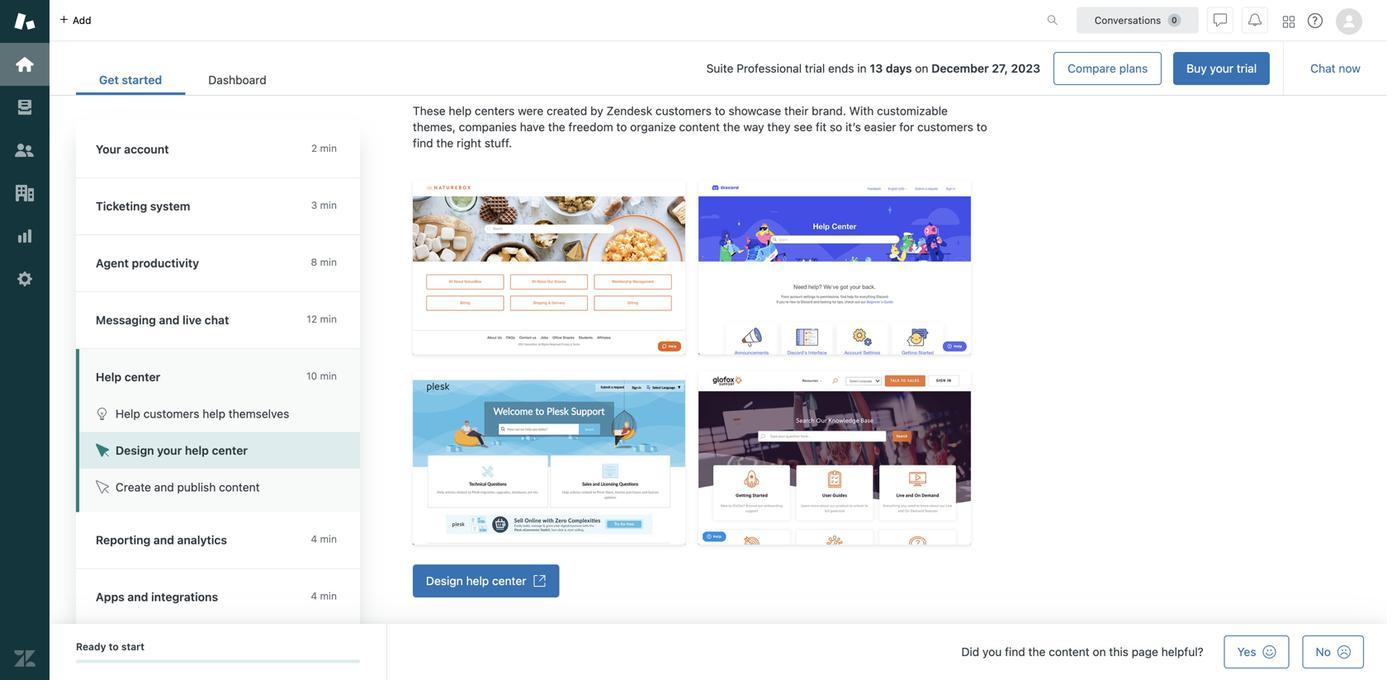 Task type: vqa. For each thing, say whether or not it's contained in the screenshot.
the account
yes



Task type: describe. For each thing, give the bounding box(es) containing it.
10 min
[[307, 370, 337, 382]]

by inside a help center makes it easy for customers to find important content. reflect your brand by choosing a theme, colors, and fonts. everything is mobile-optimized for a great experience on any device.
[[881, 45, 894, 59]]

your
[[96, 142, 121, 156]]

ready
[[76, 641, 106, 653]]

and for create and publish content
[[154, 481, 174, 494]]

main element
[[0, 0, 50, 681]]

conversations
[[1095, 14, 1162, 26]]

on inside section
[[916, 62, 929, 75]]

live
[[183, 313, 202, 327]]

started
[[122, 73, 162, 87]]

system
[[150, 199, 190, 213]]

min for help center
[[320, 370, 337, 382]]

trial for professional
[[805, 62, 825, 75]]

agent productivity
[[96, 256, 199, 270]]

notifications image
[[1249, 14, 1262, 27]]

to inside a help center makes it easy for customers to find important content. reflect your brand by choosing a theme, colors, and fonts. everything is mobile-optimized for a great experience on any device.
[[640, 45, 650, 59]]

these help centers were created by zendesk customers to showcase their brand. with customizable themes, companies have the freedom to organize content the way they see fit so it's easier for customers to find the right stuff.
[[413, 104, 988, 150]]

chat
[[1311, 62, 1336, 75]]

your account
[[96, 142, 169, 156]]

no
[[1316, 646, 1332, 659]]

helpful?
[[1162, 646, 1204, 659]]

footer containing did you find the content on this page helpful?
[[50, 624, 1388, 681]]

were
[[518, 104, 544, 118]]

min for apps and integrations
[[320, 591, 337, 602]]

design help center
[[426, 575, 527, 588]]

1 horizontal spatial for
[[717, 61, 732, 75]]

get
[[99, 73, 119, 87]]

button displays agent's chat status as invisible. image
[[1214, 14, 1228, 27]]

create and publish content
[[116, 481, 260, 494]]

so
[[830, 120, 843, 134]]

compare plans button
[[1054, 52, 1162, 85]]

to left showcase
[[715, 104, 726, 118]]

fit
[[816, 120, 827, 134]]

get help image
[[1308, 13, 1323, 28]]

companies
[[459, 120, 517, 134]]

help for a
[[424, 45, 447, 59]]

min for reporting and analytics
[[320, 534, 337, 545]]

they
[[768, 120, 791, 134]]

help customers help themselves button
[[79, 396, 360, 432]]

buy your trial button
[[1174, 52, 1271, 85]]

publish
[[177, 481, 216, 494]]

now
[[1339, 62, 1361, 75]]

admin image
[[14, 268, 36, 290]]

any
[[853, 61, 872, 75]]

december
[[932, 62, 989, 75]]

customizable
[[877, 104, 948, 118]]

find inside these help centers were created by zendesk customers to showcase their brand. with customizable themes, companies have the freedom to organize content the way they see fit so it's easier for customers to find the right stuff.
[[413, 136, 433, 150]]

zendesk image
[[14, 648, 36, 670]]

with
[[850, 104, 874, 118]]

on inside footer
[[1093, 646, 1107, 659]]

days
[[886, 62, 912, 75]]

chat now
[[1311, 62, 1361, 75]]

easier
[[865, 120, 897, 134]]

content inside these help centers were created by zendesk customers to showcase their brand. with customizable themes, companies have the freedom to organize content the way they see fit so it's easier for customers to find the right stuff.
[[679, 120, 720, 134]]

a
[[413, 45, 421, 59]]

have
[[520, 120, 545, 134]]

help center
[[96, 370, 160, 384]]

freedom
[[569, 120, 614, 134]]

organize
[[630, 120, 676, 134]]

professional
[[737, 62, 802, 75]]

10
[[307, 370, 317, 382]]

and for reporting and analytics
[[154, 534, 174, 547]]

2
[[311, 142, 317, 154]]

4 for apps and integrations
[[311, 591, 317, 602]]

design your help center button
[[79, 432, 360, 469]]

apps
[[96, 591, 125, 604]]

chat now button
[[1298, 52, 1375, 85]]

analytics
[[177, 534, 227, 547]]

glofox help center built using zendesk. image
[[699, 371, 971, 545]]

stuff.
[[485, 136, 512, 150]]

it
[[525, 45, 532, 59]]

0 horizontal spatial for
[[563, 45, 577, 59]]

for inside these help centers were created by zendesk customers to showcase their brand. with customizable themes, companies have the freedom to organize content the way they see fit so it's easier for customers to find the right stuff.
[[900, 120, 915, 134]]

conversations button
[[1077, 7, 1199, 33]]

customers image
[[14, 140, 36, 161]]

mobile-
[[620, 61, 661, 75]]

content.
[[732, 45, 776, 59]]

help for help customers help themselves
[[116, 407, 140, 421]]

compare
[[1068, 62, 1117, 75]]

brand.
[[812, 104, 847, 118]]

did
[[962, 646, 980, 659]]

account
[[124, 142, 169, 156]]

centers
[[475, 104, 515, 118]]

8 min
[[311, 256, 337, 268]]

min for your account
[[320, 142, 337, 154]]

theme,
[[413, 61, 450, 75]]

min for agent productivity
[[320, 256, 337, 268]]

device.
[[875, 61, 914, 75]]

your for buy your trial
[[1211, 62, 1234, 75]]

makes
[[487, 45, 522, 59]]

progress-bar progress bar
[[76, 660, 360, 664]]

great
[[744, 61, 772, 75]]

12 min
[[307, 313, 337, 325]]

reporting
[[96, 534, 151, 547]]

apps and integrations
[[96, 591, 218, 604]]

the down created
[[548, 120, 566, 134]]

ticketing system
[[96, 199, 190, 213]]

the down themes,
[[437, 136, 454, 150]]

optimized
[[661, 61, 714, 75]]

themselves
[[229, 407, 289, 421]]

reporting image
[[14, 226, 36, 247]]

13
[[870, 62, 883, 75]]

customers down customizable
[[918, 120, 974, 134]]

integrations
[[151, 591, 218, 604]]

showcase
[[729, 104, 782, 118]]

4 for reporting and analytics
[[311, 534, 317, 545]]

messaging
[[96, 313, 156, 327]]

buy your trial
[[1187, 62, 1257, 75]]

discord help center built using zendesk. image
[[699, 181, 971, 355]]



Task type: locate. For each thing, give the bounding box(es) containing it.
1 horizontal spatial content
[[679, 120, 720, 134]]

region containing a help center makes it easy for customers to find important content. reflect your brand by choosing a theme, colors, and fonts. everything is mobile-optimized for a great experience on any device.
[[413, 44, 991, 598]]

2 horizontal spatial your
[[1211, 62, 1234, 75]]

your up create and publish content
[[157, 444, 182, 458]]

ends
[[829, 62, 855, 75]]

4 min for integrations
[[311, 591, 337, 602]]

and for apps and integrations
[[128, 591, 148, 604]]

no button
[[1303, 636, 1365, 669]]

help center heading
[[76, 349, 360, 396]]

help inside these help centers were created by zendesk customers to showcase their brand. with customizable themes, companies have the freedom to organize content the way they see fit so it's easier for customers to find the right stuff.
[[449, 104, 472, 118]]

plesk help center built using zendesk. image
[[413, 371, 686, 545]]

1 vertical spatial 4 min
[[311, 591, 337, 602]]

colors,
[[453, 61, 489, 75]]

1 vertical spatial design
[[426, 575, 463, 588]]

2 horizontal spatial content
[[1049, 646, 1090, 659]]

see
[[794, 120, 813, 134]]

zendesk products image
[[1284, 16, 1295, 28]]

and down makes
[[492, 61, 512, 75]]

by inside these help centers were created by zendesk customers to showcase their brand. with customizable themes, companies have the freedom to organize content the way they see fit so it's easier for customers to find the right stuff.
[[591, 104, 604, 118]]

0 vertical spatial design
[[116, 444, 154, 458]]

1 vertical spatial content
[[219, 481, 260, 494]]

3
[[311, 199, 317, 211]]

5 min from the top
[[320, 370, 337, 382]]

1 horizontal spatial a
[[949, 45, 955, 59]]

right
[[457, 136, 482, 150]]

help down messaging
[[96, 370, 122, 384]]

min for ticketing system
[[320, 199, 337, 211]]

productivity
[[132, 256, 199, 270]]

start
[[121, 641, 145, 653]]

help for these
[[449, 104, 472, 118]]

dashboard
[[208, 73, 267, 87]]

a up the december
[[949, 45, 955, 59]]

help for help center
[[96, 370, 122, 384]]

and left the live
[[159, 313, 180, 327]]

for down important
[[717, 61, 732, 75]]

to left start
[[109, 641, 119, 653]]

min for messaging and live chat
[[320, 313, 337, 325]]

on left in
[[837, 61, 850, 75]]

design your help center
[[116, 444, 248, 458]]

ready to start
[[76, 641, 145, 653]]

on down choosing
[[916, 62, 929, 75]]

to inside footer
[[109, 641, 119, 653]]

min inside help center heading
[[320, 370, 337, 382]]

3 min
[[311, 199, 337, 211]]

help inside heading
[[96, 370, 122, 384]]

1 4 min from the top
[[311, 534, 337, 545]]

for up everything
[[563, 45, 577, 59]]

0 horizontal spatial your
[[157, 444, 182, 458]]

region
[[413, 44, 991, 598]]

create and publish content button
[[79, 469, 360, 506]]

agent
[[96, 256, 129, 270]]

on left this
[[1093, 646, 1107, 659]]

1 vertical spatial 4
[[311, 591, 317, 602]]

page
[[1132, 646, 1159, 659]]

find down themes,
[[413, 136, 433, 150]]

create
[[116, 481, 151, 494]]

content right organize
[[679, 120, 720, 134]]

yes button
[[1225, 636, 1290, 669]]

2 vertical spatial content
[[1049, 646, 1090, 659]]

1 vertical spatial by
[[591, 104, 604, 118]]

content inside create and publish content button
[[219, 481, 260, 494]]

trial
[[1237, 62, 1257, 75], [805, 62, 825, 75]]

customers inside button
[[143, 407, 200, 421]]

design
[[116, 444, 154, 458], [426, 575, 463, 588]]

to
[[640, 45, 650, 59], [715, 104, 726, 118], [617, 120, 627, 134], [977, 120, 988, 134], [109, 641, 119, 653]]

get started
[[99, 73, 162, 87]]

help inside a help center makes it easy for customers to find important content. reflect your brand by choosing a theme, colors, and fonts. everything is mobile-optimized for a great experience on any device.
[[424, 45, 447, 59]]

buy
[[1187, 62, 1207, 75]]

suite
[[707, 62, 734, 75]]

2 vertical spatial for
[[900, 120, 915, 134]]

customers up organize
[[656, 104, 712, 118]]

content inside footer
[[1049, 646, 1090, 659]]

0 vertical spatial by
[[881, 45, 894, 59]]

min
[[320, 142, 337, 154], [320, 199, 337, 211], [320, 256, 337, 268], [320, 313, 337, 325], [320, 370, 337, 382], [320, 534, 337, 545], [320, 591, 337, 602]]

0 horizontal spatial design
[[116, 444, 154, 458]]

1 vertical spatial a
[[735, 61, 741, 75]]

content left this
[[1049, 646, 1090, 659]]

customers inside a help center makes it easy for customers to find important content. reflect your brand by choosing a theme, colors, and fonts. everything is mobile-optimized for a great experience on any device.
[[580, 45, 637, 59]]

plans
[[1120, 62, 1148, 75]]

design for design help center
[[426, 575, 463, 588]]

find inside a help center makes it easy for customers to find important content. reflect your brand by choosing a theme, colors, and fonts. everything is mobile-optimized for a great experience on any device.
[[653, 45, 674, 59]]

2 horizontal spatial find
[[1005, 646, 1026, 659]]

help inside button
[[116, 407, 140, 421]]

8
[[311, 256, 317, 268]]

help for design
[[466, 575, 489, 588]]

get started image
[[14, 54, 36, 75]]

0 horizontal spatial find
[[413, 136, 433, 150]]

did you find the content on this page helpful?
[[962, 646, 1204, 659]]

3 min from the top
[[320, 256, 337, 268]]

27,
[[992, 62, 1009, 75]]

1 vertical spatial for
[[717, 61, 732, 75]]

1 vertical spatial your
[[1211, 62, 1234, 75]]

by
[[881, 45, 894, 59], [591, 104, 604, 118]]

design inside design help center button
[[426, 575, 463, 588]]

fonts.
[[515, 61, 546, 75]]

0 vertical spatial 4 min
[[311, 534, 337, 545]]

6 min from the top
[[320, 534, 337, 545]]

and right create
[[154, 481, 174, 494]]

to down "zendesk"
[[617, 120, 627, 134]]

0 vertical spatial 4
[[311, 534, 317, 545]]

trial for your
[[1237, 62, 1257, 75]]

1 horizontal spatial on
[[916, 62, 929, 75]]

content down design your help center button on the left of the page
[[219, 481, 260, 494]]

to up mobile-
[[640, 45, 650, 59]]

1 vertical spatial find
[[413, 136, 433, 150]]

customers
[[580, 45, 637, 59], [656, 104, 712, 118], [918, 120, 974, 134], [143, 407, 200, 421]]

the right you
[[1029, 646, 1046, 659]]

center inside heading
[[125, 370, 160, 384]]

yes
[[1238, 646, 1257, 659]]

design inside design your help center button
[[116, 444, 154, 458]]

reporting and analytics
[[96, 534, 227, 547]]

in
[[858, 62, 867, 75]]

help customers help themselves
[[116, 407, 289, 421]]

0 horizontal spatial by
[[591, 104, 604, 118]]

your right buy
[[1211, 62, 1234, 75]]

center
[[450, 45, 484, 59], [125, 370, 160, 384], [212, 444, 248, 458], [492, 575, 527, 588]]

0 horizontal spatial a
[[735, 61, 741, 75]]

0 vertical spatial help
[[96, 370, 122, 384]]

1 trial from the left
[[1237, 62, 1257, 75]]

1 horizontal spatial design
[[426, 575, 463, 588]]

December 27, 2023 text field
[[932, 62, 1041, 75]]

0 horizontal spatial on
[[837, 61, 850, 75]]

your
[[820, 45, 843, 59], [1211, 62, 1234, 75], [157, 444, 182, 458]]

1 horizontal spatial find
[[653, 45, 674, 59]]

customers up design your help center at bottom left
[[143, 407, 200, 421]]

and inside a help center makes it easy for customers to find important content. reflect your brand by choosing a theme, colors, and fonts. everything is mobile-optimized for a great experience on any device.
[[492, 61, 512, 75]]

0 vertical spatial for
[[563, 45, 577, 59]]

0 vertical spatial a
[[949, 45, 955, 59]]

help down help center
[[116, 407, 140, 421]]

customers up is
[[580, 45, 637, 59]]

on inside a help center makes it easy for customers to find important content. reflect your brand by choosing a theme, colors, and fonts. everything is mobile-optimized for a great experience on any device.
[[837, 61, 850, 75]]

important
[[677, 45, 729, 59]]

themes,
[[413, 120, 456, 134]]

2 vertical spatial your
[[157, 444, 182, 458]]

2 min
[[311, 142, 337, 154]]

everything
[[549, 61, 605, 75]]

2 4 from the top
[[311, 591, 317, 602]]

and for messaging and live chat
[[159, 313, 180, 327]]

suite professional trial ends in 13 days on december 27, 2023
[[707, 62, 1041, 75]]

choosing
[[897, 45, 945, 59]]

0 horizontal spatial content
[[219, 481, 260, 494]]

section containing compare plans
[[303, 52, 1271, 85]]

4 min from the top
[[320, 313, 337, 325]]

0 horizontal spatial trial
[[805, 62, 825, 75]]

0 vertical spatial your
[[820, 45, 843, 59]]

0 vertical spatial find
[[653, 45, 674, 59]]

4
[[311, 534, 317, 545], [311, 591, 317, 602]]

this
[[1110, 646, 1129, 659]]

and left analytics on the bottom left
[[154, 534, 174, 547]]

views image
[[14, 97, 36, 118]]

find up mobile-
[[653, 45, 674, 59]]

chat
[[205, 313, 229, 327]]

the left way
[[723, 120, 741, 134]]

find right you
[[1005, 646, 1026, 659]]

design for design your help center
[[116, 444, 154, 458]]

trial inside buy your trial button
[[1237, 62, 1257, 75]]

organizations image
[[14, 183, 36, 204]]

for down customizable
[[900, 120, 915, 134]]

and right "apps"
[[128, 591, 148, 604]]

naturebox help center built using zendesk. image
[[413, 181, 686, 355]]

your for design your help center
[[157, 444, 182, 458]]

you
[[983, 646, 1002, 659]]

design help center button
[[413, 565, 560, 598]]

1 horizontal spatial by
[[881, 45, 894, 59]]

the inside footer
[[1029, 646, 1046, 659]]

is
[[608, 61, 617, 75]]

a
[[949, 45, 955, 59], [735, 61, 741, 75]]

your inside a help center makes it easy for customers to find important content. reflect your brand by choosing a theme, colors, and fonts. everything is mobile-optimized for a great experience on any device.
[[820, 45, 843, 59]]

0 vertical spatial content
[[679, 120, 720, 134]]

section
[[303, 52, 1271, 85]]

way
[[744, 120, 765, 134]]

trial down notifications 'image'
[[1237, 62, 1257, 75]]

on
[[837, 61, 850, 75], [916, 62, 929, 75], [1093, 646, 1107, 659]]

created
[[547, 104, 588, 118]]

for
[[563, 45, 577, 59], [717, 61, 732, 75], [900, 120, 915, 134]]

and inside button
[[154, 481, 174, 494]]

1 horizontal spatial your
[[820, 45, 843, 59]]

trial down 'reflect'
[[805, 62, 825, 75]]

2 horizontal spatial for
[[900, 120, 915, 134]]

a right suite
[[735, 61, 741, 75]]

2 horizontal spatial on
[[1093, 646, 1107, 659]]

by up freedom
[[591, 104, 604, 118]]

2 min from the top
[[320, 199, 337, 211]]

your inside section
[[1211, 62, 1234, 75]]

tab list
[[76, 64, 290, 95]]

to down the december 27, 2023 text box
[[977, 120, 988, 134]]

experience
[[775, 61, 834, 75]]

tab list containing get started
[[76, 64, 290, 95]]

their
[[785, 104, 809, 118]]

1 vertical spatial help
[[116, 407, 140, 421]]

your up ends
[[820, 45, 843, 59]]

center inside a help center makes it easy for customers to find important content. reflect your brand by choosing a theme, colors, and fonts. everything is mobile-optimized for a great experience on any device.
[[450, 45, 484, 59]]

zendesk
[[607, 104, 653, 118]]

footer
[[50, 624, 1388, 681]]

zendesk support image
[[14, 11, 36, 32]]

2 trial from the left
[[805, 62, 825, 75]]

1 4 from the top
[[311, 534, 317, 545]]

7 min from the top
[[320, 591, 337, 602]]

1 horizontal spatial trial
[[1237, 62, 1257, 75]]

it's
[[846, 120, 861, 134]]

1 min from the top
[[320, 142, 337, 154]]

4 min for analytics
[[311, 534, 337, 545]]

dashboard tab
[[185, 64, 290, 95]]

2 vertical spatial find
[[1005, 646, 1026, 659]]

by up device.
[[881, 45, 894, 59]]

2 4 min from the top
[[311, 591, 337, 602]]

brand
[[847, 45, 878, 59]]



